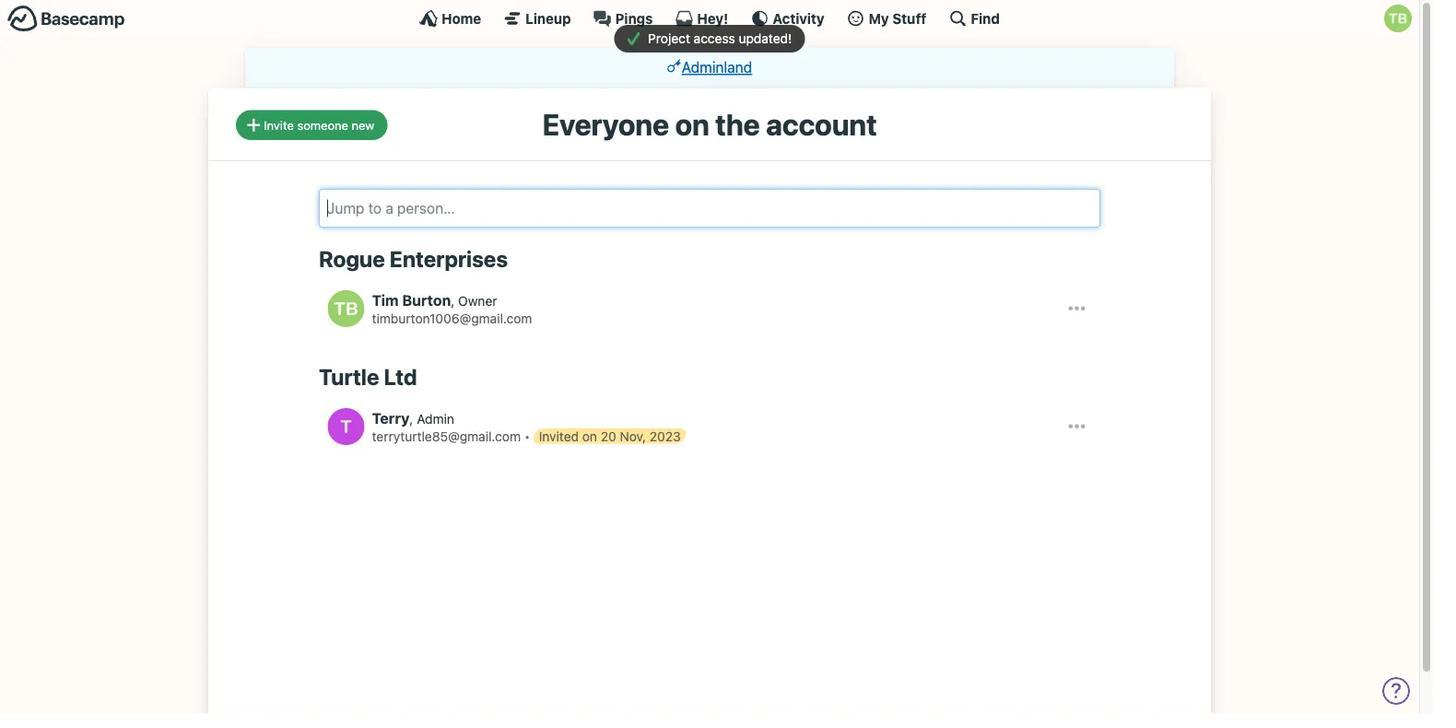 Task type: describe. For each thing, give the bounding box(es) containing it.
activity
[[773, 10, 825, 26]]

terry
[[372, 409, 410, 427]]

•
[[524, 429, 530, 444]]

tim burton option
[[319, 282, 1101, 336]]

owner
[[458, 293, 497, 309]]

admin
[[417, 411, 454, 427]]

rogue enterprises
[[319, 246, 508, 272]]

ltd
[[384, 364, 417, 390]]

stuff
[[893, 10, 927, 26]]

, inside terry , admin terryturtle85@gmail.com • invited on 20 nov, 2023
[[410, 411, 413, 427]]

my stuff button
[[847, 9, 927, 28]]

access
[[694, 31, 735, 46]]

invited
[[539, 429, 579, 444]]

terry option
[[319, 400, 1101, 454]]

account
[[766, 106, 877, 141]]

Jump to a person… text field
[[319, 189, 1101, 228]]

tim burton , owner timburton1006@gmail.com
[[372, 291, 532, 326]]

, inside tim burton , owner timburton1006@gmail.com
[[451, 293, 455, 309]]

the
[[716, 106, 760, 141]]

my
[[869, 10, 889, 26]]

home link
[[420, 9, 481, 28]]

rogue enterprises group
[[319, 246, 1101, 336]]

project access updated! alert
[[0, 25, 1420, 53]]

lineup
[[526, 10, 571, 26]]

switch accounts image
[[7, 5, 125, 33]]

pings
[[615, 10, 653, 26]]

on inside terry , admin terryturtle85@gmail.com • invited on 20 nov, 2023
[[582, 429, 597, 444]]

tim burton, owner at rogue enterprises image
[[328, 291, 365, 327]]

find button
[[949, 9, 1000, 28]]

2023
[[650, 429, 681, 444]]

adminland link
[[667, 59, 753, 76]]

burton
[[402, 291, 451, 309]]

20
[[601, 429, 617, 444]]

turtle ltd
[[319, 364, 417, 390]]

someone
[[297, 118, 348, 132]]



Task type: vqa. For each thing, say whether or not it's contained in the screenshot.
Template associated with Plan
no



Task type: locate. For each thing, give the bounding box(es) containing it.
everyone on the account
[[542, 106, 877, 141]]

hey!
[[697, 10, 729, 26]]

on left 20
[[582, 429, 597, 444]]

terryturtle85@gmail.com
[[372, 429, 521, 444]]

hey! button
[[675, 9, 729, 28]]

timburton1006@gmail.com
[[372, 311, 532, 326]]

0 vertical spatial ,
[[451, 293, 455, 309]]

everyone
[[542, 106, 669, 141]]

activity link
[[751, 9, 825, 28]]

pings button
[[593, 9, 653, 28]]

home
[[442, 10, 481, 26]]

my stuff
[[869, 10, 927, 26]]

terry , admin terryturtle85@gmail.com • invited on 20 nov, 2023
[[372, 409, 681, 444]]

on
[[675, 106, 710, 141], [582, 429, 597, 444]]

0 horizontal spatial ,
[[410, 411, 413, 427]]

,
[[451, 293, 455, 309], [410, 411, 413, 427]]

tim burton image
[[1385, 5, 1412, 32]]

turtle ltd group
[[319, 364, 1101, 454]]

0 vertical spatial on
[[675, 106, 710, 141]]

main element
[[0, 0, 1420, 36]]

invite someone new link
[[236, 110, 387, 140]]

project access updated!
[[645, 31, 792, 46]]

adminland
[[682, 59, 753, 76]]

turtle
[[319, 364, 379, 390]]

on left the "the"
[[675, 106, 710, 141]]

1 horizontal spatial ,
[[451, 293, 455, 309]]

1 vertical spatial on
[[582, 429, 597, 444]]

1 vertical spatial ,
[[410, 411, 413, 427]]

invite someone new
[[264, 118, 375, 132]]

terry, admin at turtle ltd image
[[328, 409, 365, 445]]

updated!
[[739, 31, 792, 46]]

invite
[[264, 118, 294, 132]]

enterprises
[[390, 246, 508, 272]]

find
[[971, 10, 1000, 26]]

0 horizontal spatial on
[[582, 429, 597, 444]]

nov,
[[620, 429, 646, 444]]

project
[[648, 31, 690, 46]]

new
[[352, 118, 375, 132]]

, up 'timburton1006@gmail.com'
[[451, 293, 455, 309]]

tim
[[372, 291, 399, 309]]

rogue
[[319, 246, 385, 272]]

1 horizontal spatial on
[[675, 106, 710, 141]]

, left admin
[[410, 411, 413, 427]]

lineup link
[[504, 9, 571, 28]]



